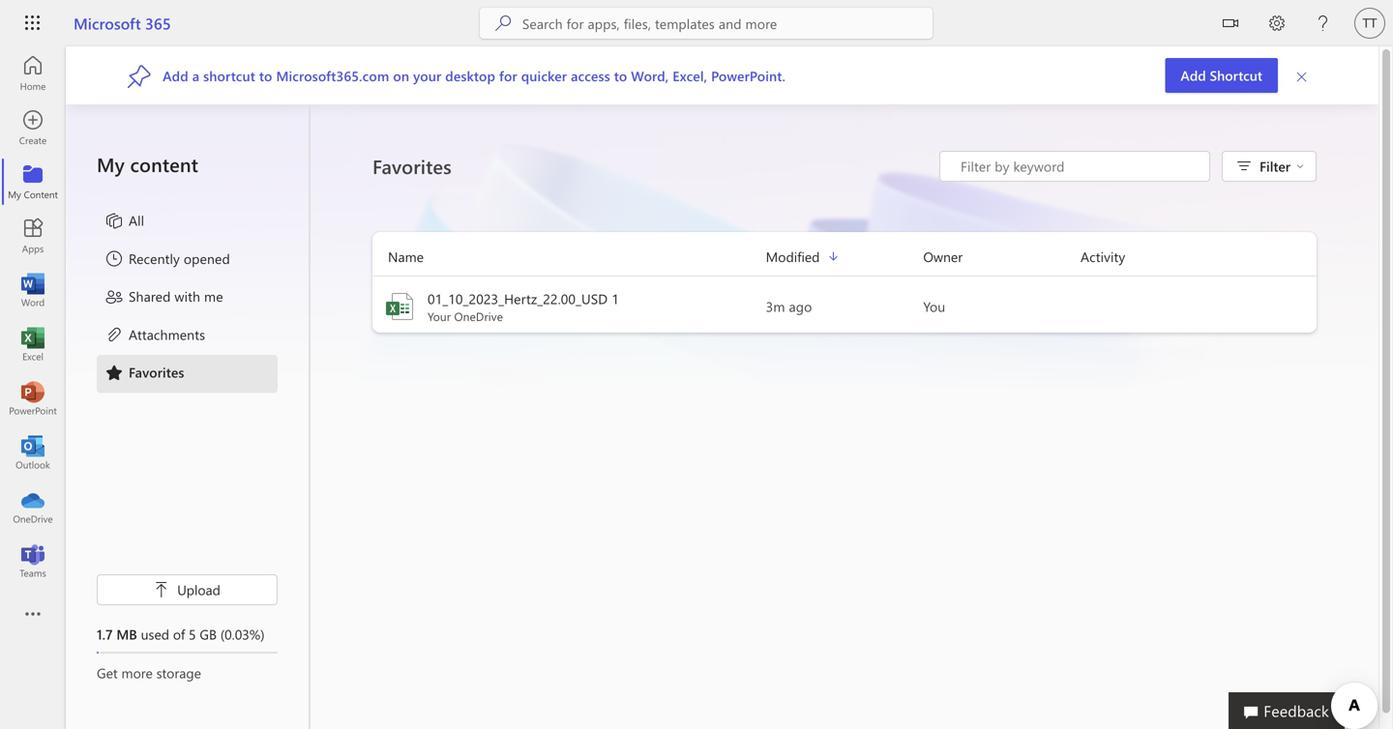 Task type: vqa. For each thing, say whether or not it's contained in the screenshot.
status
no



Task type: locate. For each thing, give the bounding box(es) containing it.
add shortcut button
[[1166, 58, 1279, 93]]

favorites inside menu
[[129, 363, 184, 381]]

more
[[121, 664, 153, 682]]

1.7
[[97, 626, 113, 644]]

add a shortcut to microsoft365.com on your desktop for quicker access to word, excel, powerpoint.
[[163, 67, 786, 84]]

to left word,
[[614, 67, 628, 84]]

favorites up 'name'
[[373, 153, 452, 179]]

modified button
[[766, 246, 924, 268]]

desktop
[[445, 67, 496, 84]]

0 vertical spatial excel image
[[384, 291, 415, 322]]

name
[[388, 248, 424, 266]]

feedback
[[1264, 701, 1330, 722]]

1 horizontal spatial favorites
[[373, 153, 452, 179]]

add left "shortcut"
[[1181, 66, 1207, 84]]

navigation
[[0, 46, 66, 589]]

1 vertical spatial favorites
[[129, 363, 184, 381]]

2 add from the left
[[163, 67, 189, 84]]

Filter by keyword text field
[[959, 157, 1200, 176]]

excel image inside name 01_10_2023_hertz_22.00_usd 1 cell
[[384, 291, 415, 322]]

1 add from the left
[[1181, 66, 1207, 84]]

recently opened element
[[105, 249, 230, 272]]

1 horizontal spatial add
[[1181, 66, 1207, 84]]

add left a on the left top of page
[[163, 67, 189, 84]]

me
[[204, 287, 223, 305]]

0 horizontal spatial excel image
[[23, 335, 43, 354]]

row containing name
[[373, 246, 1317, 277]]

0 horizontal spatial add
[[163, 67, 189, 84]]

name button
[[373, 246, 766, 268]]

you
[[924, 298, 946, 316]]

row
[[373, 246, 1317, 277]]

feedback button
[[1229, 693, 1345, 730]]

0 horizontal spatial to
[[259, 67, 272, 84]]

used
[[141, 626, 169, 644]]

1 vertical spatial excel image
[[23, 335, 43, 354]]

attachments
[[129, 325, 205, 343]]

shared with me element
[[105, 287, 223, 310]]

outlook image
[[23, 443, 43, 463]]

a
[[192, 67, 200, 84]]

all
[[129, 211, 144, 229]]

tt button
[[1347, 0, 1394, 46]]

2 to from the left
[[614, 67, 628, 84]]

favorites down attachments 'element'
[[129, 363, 184, 381]]

recently opened
[[129, 249, 230, 267]]

powerpoint image
[[23, 389, 43, 408]]

3m ago
[[766, 298, 813, 316]]

0 horizontal spatial favorites
[[129, 363, 184, 381]]

microsoft365.com
[[276, 67, 389, 84]]

word,
[[631, 67, 669, 84]]

(0.03%)
[[221, 626, 265, 644]]

1 horizontal spatial to
[[614, 67, 628, 84]]

add
[[1181, 66, 1207, 84], [163, 67, 189, 84]]


[[1223, 15, 1239, 31]]

menu
[[97, 203, 278, 393]]

activity
[[1081, 248, 1126, 266]]

get
[[97, 664, 118, 682]]

favorites
[[373, 153, 452, 179], [129, 363, 184, 381]]

mb
[[117, 626, 137, 644]]

word image
[[23, 281, 43, 300]]

with
[[175, 287, 200, 305]]

to right the shortcut
[[259, 67, 272, 84]]

shortcut
[[203, 67, 256, 84]]

to
[[259, 67, 272, 84], [614, 67, 628, 84]]

1.7 mb used of 5 gb (0.03%)
[[97, 626, 265, 644]]

 upload
[[154, 581, 221, 599]]

excel image up powerpoint image in the bottom of the page
[[23, 335, 43, 354]]

your
[[413, 67, 442, 84]]

3m
[[766, 298, 786, 316]]

None search field
[[480, 8, 933, 39]]

dismiss this dialog image
[[1296, 67, 1310, 84]]

excel image
[[384, 291, 415, 322], [23, 335, 43, 354]]

add inside "button"
[[1181, 66, 1207, 84]]

menu containing all
[[97, 203, 278, 393]]

1 horizontal spatial excel image
[[384, 291, 415, 322]]

activity, column 4 of 4 column header
[[1081, 246, 1317, 268]]

my content image
[[23, 172, 43, 192]]

content
[[130, 151, 198, 177]]

create image
[[23, 118, 43, 137]]

onedrive image
[[23, 498, 43, 517]]

add for add a shortcut to microsoft365.com on your desktop for quicker access to word, excel, powerpoint.
[[163, 67, 189, 84]]

your
[[428, 309, 451, 324]]

microsoft 365 banner
[[0, 0, 1394, 50]]

excel image left your
[[384, 291, 415, 322]]



Task type: describe. For each thing, give the bounding box(es) containing it.
view more apps image
[[23, 606, 43, 625]]

displaying 1 out of 3 files. status
[[940, 151, 1211, 182]]

powerpoint.
[[712, 67, 786, 84]]

shared with me
[[129, 287, 223, 305]]

get more storage button
[[97, 664, 278, 683]]

ago
[[789, 298, 813, 316]]

excel,
[[673, 67, 708, 84]]

365
[[145, 13, 171, 33]]

owner button
[[924, 246, 1081, 268]]

add shortcut
[[1181, 66, 1263, 84]]


[[1297, 163, 1305, 170]]

 button
[[1208, 0, 1254, 50]]

01_10_2023_hertz_22.00_usd
[[428, 290, 608, 308]]

all element
[[105, 211, 144, 234]]

shortcut
[[1210, 66, 1263, 84]]

attachments element
[[105, 325, 205, 348]]

of
[[173, 626, 185, 644]]

gb
[[200, 626, 217, 644]]

0 vertical spatial favorites
[[373, 153, 452, 179]]

recently
[[129, 249, 180, 267]]

upload
[[177, 581, 221, 599]]

microsoft 365
[[74, 13, 171, 33]]

none search field inside microsoft 365 banner
[[480, 8, 933, 39]]

shared
[[129, 287, 171, 305]]

favorites element
[[105, 363, 184, 386]]


[[154, 583, 170, 598]]

a2hs image
[[128, 63, 151, 88]]

my content left pane navigation navigation
[[66, 105, 310, 730]]

tt
[[1363, 15, 1378, 30]]

my content
[[97, 151, 198, 177]]

for
[[499, 67, 518, 84]]

my
[[97, 151, 125, 177]]

1
[[612, 290, 619, 308]]

01_10_2023_hertz_22.00_usd 1 your onedrive
[[428, 290, 619, 324]]

filter
[[1260, 157, 1291, 175]]

home image
[[23, 64, 43, 83]]

filter 
[[1260, 157, 1305, 175]]

Search box. Suggestions appear as you type. search field
[[523, 8, 933, 39]]

owner
[[924, 248, 963, 266]]

modified
[[766, 248, 820, 266]]

add for add shortcut
[[1181, 66, 1207, 84]]

onedrive
[[454, 309, 503, 324]]

teams image
[[23, 552, 43, 571]]

opened
[[184, 249, 230, 267]]

5
[[189, 626, 196, 644]]

name 01_10_2023_hertz_22.00_usd 1 cell
[[373, 289, 766, 324]]

apps image
[[23, 227, 43, 246]]

menu inside my content left pane navigation navigation
[[97, 203, 278, 393]]

quicker
[[521, 67, 567, 84]]

microsoft
[[74, 13, 141, 33]]

1 to from the left
[[259, 67, 272, 84]]

storage
[[156, 664, 201, 682]]

get more storage
[[97, 664, 201, 682]]

access
[[571, 67, 611, 84]]

on
[[393, 67, 410, 84]]



